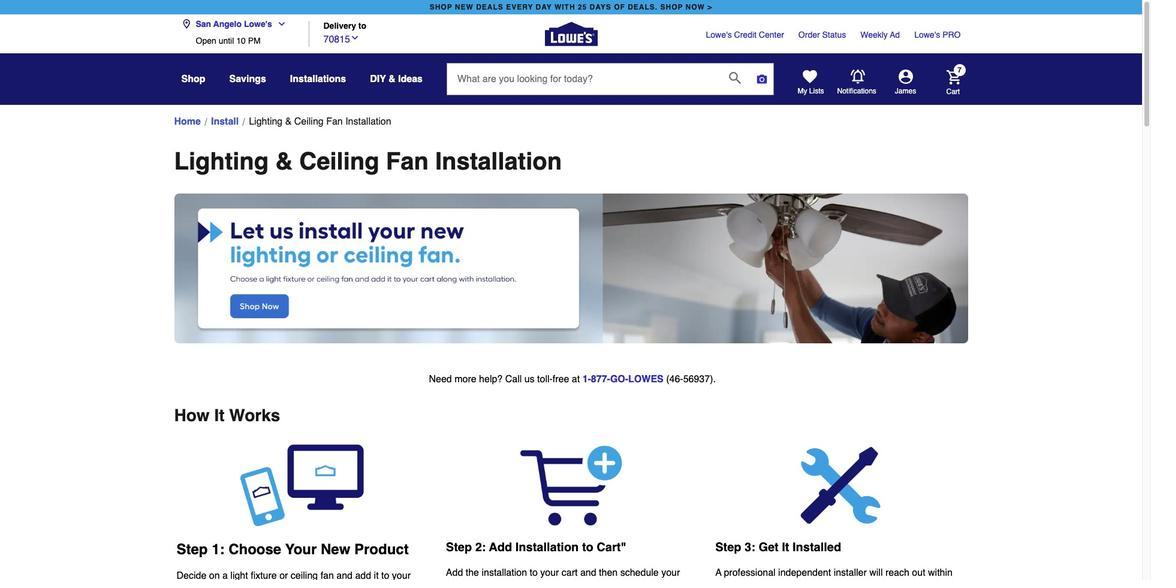 Task type: describe. For each thing, give the bounding box(es) containing it.
0 vertical spatial installation
[[346, 116, 391, 127]]

56937).
[[683, 374, 716, 385]]

a dark blue shopping cart icon. image
[[446, 444, 696, 527]]

diy
[[370, 74, 386, 85]]

installations button
[[290, 68, 346, 90]]

let us install your new lighting or ceiling fan. add installation to your cart. image
[[174, 194, 968, 343]]

installer
[[834, 568, 867, 578]]

and
[[580, 568, 596, 578]]

choose
[[229, 542, 281, 558]]

0 vertical spatial ceiling
[[294, 116, 324, 127]]

(46-
[[666, 374, 683, 385]]

open until 10 pm
[[196, 36, 261, 46]]

how it works
[[174, 406, 280, 425]]

installation
[[482, 568, 527, 578]]

order status link
[[799, 29, 846, 41]]

diy & ideas
[[370, 74, 423, 85]]

to inside add the installation to your cart and then schedule your
[[530, 568, 538, 578]]

toll-
[[537, 374, 553, 385]]

lowe's home improvement cart image
[[947, 70, 961, 84]]

lowe's home improvement notification center image
[[851, 69, 865, 84]]

diy & ideas button
[[370, 68, 423, 90]]

independent
[[778, 568, 831, 578]]

schedule
[[620, 568, 659, 578]]

chevron down image
[[272, 19, 287, 29]]

order status
[[799, 30, 846, 40]]

deals.
[[628, 3, 658, 11]]

angelo
[[213, 19, 242, 29]]

>
[[708, 3, 713, 11]]

1-
[[583, 374, 591, 385]]

cart"
[[597, 541, 627, 554]]

install
[[211, 116, 239, 127]]

need more help? call us toll-free at 1-877-go-lowes (46-56937).
[[426, 374, 716, 385]]

search image
[[729, 72, 741, 84]]

camera image
[[756, 73, 768, 85]]

2 vertical spatial &
[[275, 148, 293, 175]]

call
[[505, 374, 522, 385]]

2:
[[475, 541, 486, 554]]

ideas
[[398, 74, 423, 85]]

san angelo lowe's button
[[181, 12, 291, 36]]

weekly ad link
[[861, 29, 900, 41]]

0 vertical spatial fan
[[326, 116, 343, 127]]

will
[[870, 568, 883, 578]]

installations
[[290, 74, 346, 85]]

reach
[[886, 568, 910, 578]]

weekly ad
[[861, 30, 900, 40]]

location image
[[181, 19, 191, 29]]

0 vertical spatial to
[[359, 21, 366, 31]]

savings button
[[229, 68, 266, 90]]

1 shop from the left
[[430, 3, 453, 11]]

1 vertical spatial lighting
[[174, 148, 269, 175]]

open
[[196, 36, 216, 46]]

home link
[[174, 115, 201, 129]]

home
[[174, 116, 201, 127]]

lowe's credit center
[[706, 30, 784, 40]]

chevron down image
[[350, 33, 360, 42]]

new
[[321, 542, 350, 558]]

lowe's for lowe's pro
[[915, 30, 940, 40]]

a
[[715, 568, 722, 578]]

25
[[578, 3, 587, 11]]

weekly
[[861, 30, 888, 40]]

0 vertical spatial lighting & ceiling fan installation
[[249, 116, 391, 127]]

san
[[196, 19, 211, 29]]

every
[[506, 3, 533, 11]]

1 vertical spatial ceiling
[[299, 148, 379, 175]]

out
[[912, 568, 926, 578]]

shop
[[181, 74, 205, 85]]

lighting & ceiling fan installation link
[[249, 115, 391, 129]]

2 horizontal spatial to
[[582, 541, 594, 554]]

step for step 1: choose your new product
[[177, 542, 208, 558]]

light blue and dark blue hand tool icons. image
[[715, 444, 966, 527]]

shop new deals every day with 25 days of deals. shop now >
[[430, 3, 713, 11]]

help?
[[479, 374, 503, 385]]

james
[[895, 87, 916, 95]]

installed
[[793, 541, 841, 554]]

my lists
[[798, 87, 824, 95]]

lowe's pro
[[915, 30, 961, 40]]

lowe's pro link
[[915, 29, 961, 41]]

need
[[429, 374, 452, 385]]

center
[[759, 30, 784, 40]]

my
[[798, 87, 807, 95]]

lowes
[[628, 374, 664, 385]]



Task type: locate. For each thing, give the bounding box(es) containing it.
step 3: get it installed
[[715, 541, 841, 554]]

2 horizontal spatial step
[[715, 541, 741, 554]]

lowe's credit center link
[[706, 29, 784, 41]]

2 your from the left
[[662, 568, 680, 578]]

2 vertical spatial to
[[530, 568, 538, 578]]

1-877-go-lowes link
[[583, 374, 664, 385]]

james button
[[877, 70, 935, 96]]

delivery to
[[324, 21, 366, 31]]

to up chevron down image
[[359, 21, 366, 31]]

lighting
[[249, 116, 283, 127], [174, 148, 269, 175]]

more
[[455, 374, 477, 385]]

ad
[[890, 30, 900, 40]]

to left cart"
[[582, 541, 594, 554]]

a light blue smartphone icon and a dark blue monitor icon. image
[[177, 444, 427, 528]]

your
[[285, 542, 317, 558]]

step for step 3: get it installed
[[715, 541, 741, 554]]

0 horizontal spatial fan
[[326, 116, 343, 127]]

deals
[[476, 3, 504, 11]]

step 2: add installation to cart"
[[446, 541, 627, 554]]

& for the lighting & ceiling fan installation link
[[285, 116, 292, 127]]

& right diy at the top left of the page
[[389, 74, 396, 85]]

None search field
[[447, 63, 774, 106]]

1 horizontal spatial it
[[782, 541, 789, 554]]

step left 1:
[[177, 542, 208, 558]]

1 horizontal spatial to
[[530, 568, 538, 578]]

lighting down install
[[174, 148, 269, 175]]

until
[[219, 36, 234, 46]]

0 horizontal spatial shop
[[430, 3, 453, 11]]

1 vertical spatial installation
[[435, 148, 562, 175]]

0 horizontal spatial step
[[177, 542, 208, 558]]

1:
[[212, 542, 225, 558]]

professional
[[724, 568, 776, 578]]

step left 2:
[[446, 541, 472, 554]]

1 horizontal spatial shop
[[661, 3, 683, 11]]

shop new deals every day with 25 days of deals. shop now > link
[[427, 0, 715, 14]]

1 horizontal spatial add
[[489, 541, 512, 554]]

add left the
[[446, 568, 463, 578]]

2 vertical spatial installation
[[516, 541, 579, 554]]

0 horizontal spatial to
[[359, 21, 366, 31]]

2 horizontal spatial lowe's
[[915, 30, 940, 40]]

your right schedule
[[662, 568, 680, 578]]

get
[[759, 541, 779, 554]]

& down the installations button
[[285, 116, 292, 127]]

pro
[[943, 30, 961, 40]]

1 vertical spatial to
[[582, 541, 594, 554]]

san angelo lowe's
[[196, 19, 272, 29]]

3:
[[745, 541, 755, 554]]

the
[[466, 568, 479, 578]]

Search Query text field
[[447, 64, 720, 95]]

it right how
[[214, 406, 225, 425]]

add right 2:
[[489, 541, 512, 554]]

shop left new at the left top of page
[[430, 3, 453, 11]]

notifications
[[837, 87, 877, 95]]

step
[[446, 541, 472, 554], [715, 541, 741, 554], [177, 542, 208, 558]]

then
[[599, 568, 618, 578]]

step 1: choose your new product
[[177, 542, 409, 558]]

0 horizontal spatial it
[[214, 406, 225, 425]]

ceiling down the lighting & ceiling fan installation link
[[299, 148, 379, 175]]

1 horizontal spatial lowe's
[[706, 30, 732, 40]]

fan
[[326, 116, 343, 127], [386, 148, 429, 175]]

add the installation to your cart and then schedule your
[[446, 568, 680, 580]]

at
[[572, 374, 580, 385]]

day
[[536, 3, 552, 11]]

product
[[354, 542, 409, 558]]

&
[[389, 74, 396, 85], [285, 116, 292, 127], [275, 148, 293, 175]]

1 vertical spatial lighting & ceiling fan installation
[[174, 148, 562, 175]]

& inside the lighting & ceiling fan installation link
[[285, 116, 292, 127]]

status
[[822, 30, 846, 40]]

lowe's
[[244, 19, 272, 29], [706, 30, 732, 40], [915, 30, 940, 40]]

within
[[928, 568, 953, 578]]

1 vertical spatial add
[[446, 568, 463, 578]]

1 vertical spatial it
[[782, 541, 789, 554]]

delivery
[[324, 21, 356, 31]]

7
[[958, 66, 962, 75]]

& down the lighting & ceiling fan installation link
[[275, 148, 293, 175]]

& for diy & ideas button
[[389, 74, 396, 85]]

70815 button
[[324, 31, 360, 47]]

free
[[553, 374, 569, 385]]

days
[[590, 3, 612, 11]]

1 horizontal spatial your
[[662, 568, 680, 578]]

& inside diy & ideas button
[[389, 74, 396, 85]]

your
[[540, 568, 559, 578], [662, 568, 680, 578]]

how
[[174, 406, 210, 425]]

lowe's inside button
[[244, 19, 272, 29]]

lowe's home improvement lists image
[[803, 70, 817, 84]]

order
[[799, 30, 820, 40]]

it right get
[[782, 541, 789, 554]]

0 vertical spatial it
[[214, 406, 225, 425]]

1 vertical spatial &
[[285, 116, 292, 127]]

1 vertical spatial fan
[[386, 148, 429, 175]]

ceiling
[[294, 116, 324, 127], [299, 148, 379, 175]]

0 horizontal spatial lowe's
[[244, 19, 272, 29]]

your left cart
[[540, 568, 559, 578]]

to down step 2: add installation to cart"
[[530, 568, 538, 578]]

shop button
[[181, 68, 205, 90]]

877-
[[591, 374, 610, 385]]

lowe's for lowe's credit center
[[706, 30, 732, 40]]

cart
[[562, 568, 578, 578]]

lists
[[809, 87, 824, 95]]

pm
[[248, 36, 261, 46]]

now
[[686, 3, 705, 11]]

shop left now
[[661, 3, 683, 11]]

0 vertical spatial &
[[389, 74, 396, 85]]

2 shop from the left
[[661, 3, 683, 11]]

1 horizontal spatial fan
[[386, 148, 429, 175]]

it
[[214, 406, 225, 425], [782, 541, 789, 554]]

with
[[555, 3, 575, 11]]

lighting & ceiling fan installation
[[249, 116, 391, 127], [174, 148, 562, 175]]

lowe's left pro
[[915, 30, 940, 40]]

ceiling down the installations button
[[294, 116, 324, 127]]

1 your from the left
[[540, 568, 559, 578]]

lowe's home improvement logo image
[[545, 7, 598, 60]]

lighting right install link
[[249, 116, 283, 127]]

add inside add the installation to your cart and then schedule your
[[446, 568, 463, 578]]

to
[[359, 21, 366, 31], [582, 541, 594, 554], [530, 568, 538, 578]]

add
[[489, 541, 512, 554], [446, 568, 463, 578]]

works
[[229, 406, 280, 425]]

0 vertical spatial add
[[489, 541, 512, 554]]

0 vertical spatial lighting
[[249, 116, 283, 127]]

10
[[236, 36, 246, 46]]

70815
[[324, 34, 350, 45]]

step left '3:'
[[715, 541, 741, 554]]

a professional independent installer will reach out within
[[715, 568, 953, 580]]

cart
[[947, 87, 960, 96]]

step for step 2: add installation to cart"
[[446, 541, 472, 554]]

0 horizontal spatial your
[[540, 568, 559, 578]]

0 horizontal spatial add
[[446, 568, 463, 578]]

new
[[455, 3, 474, 11]]

lowe's up pm
[[244, 19, 272, 29]]

credit
[[734, 30, 757, 40]]

lowe's left credit
[[706, 30, 732, 40]]

go-
[[610, 374, 628, 385]]

1 horizontal spatial step
[[446, 541, 472, 554]]

my lists link
[[798, 70, 824, 96]]

install link
[[211, 115, 239, 129]]

savings
[[229, 74, 266, 85]]



Task type: vqa. For each thing, say whether or not it's contained in the screenshot.
TERMS at the right
no



